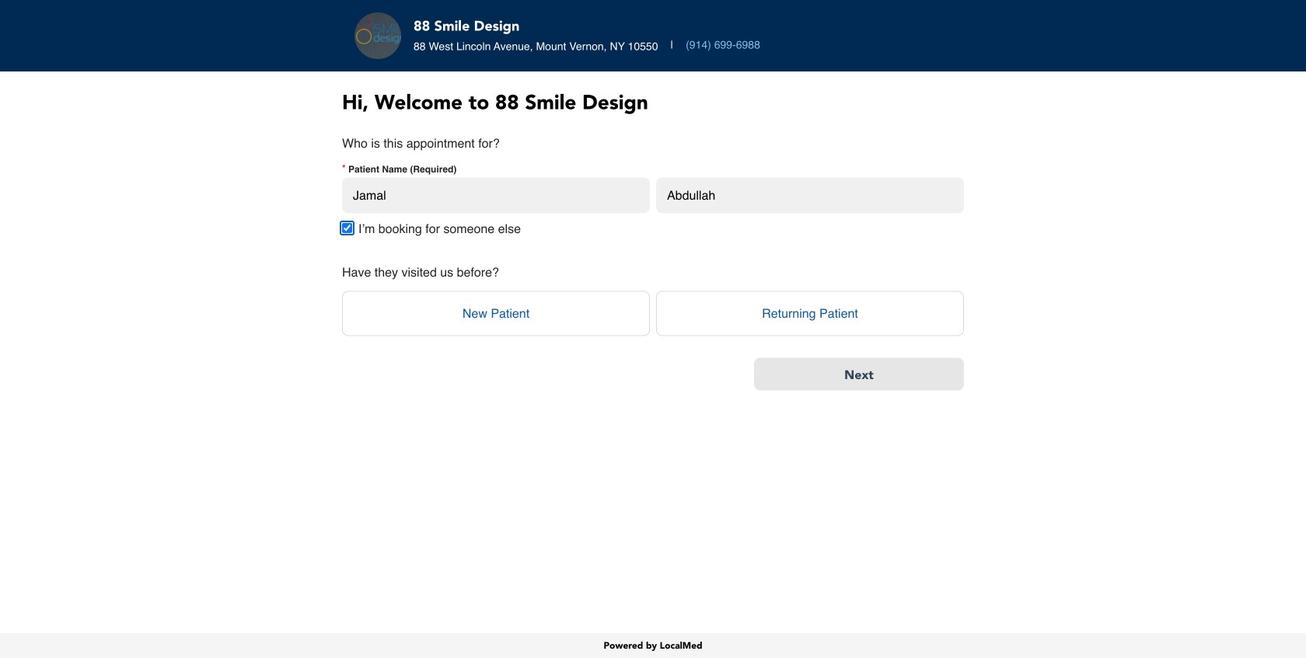 Task type: locate. For each thing, give the bounding box(es) containing it.
Last Name field
[[656, 178, 964, 213]]

None checkbox
[[342, 223, 352, 233]]



Task type: describe. For each thing, give the bounding box(es) containing it.
First Name field
[[342, 178, 650, 213]]

88 smile design logo image
[[355, 12, 401, 59]]



Task type: vqa. For each thing, say whether or not it's contained in the screenshot.
DR. COLBY COCKRELL PROFILE PHOTO Specialty: image
no



